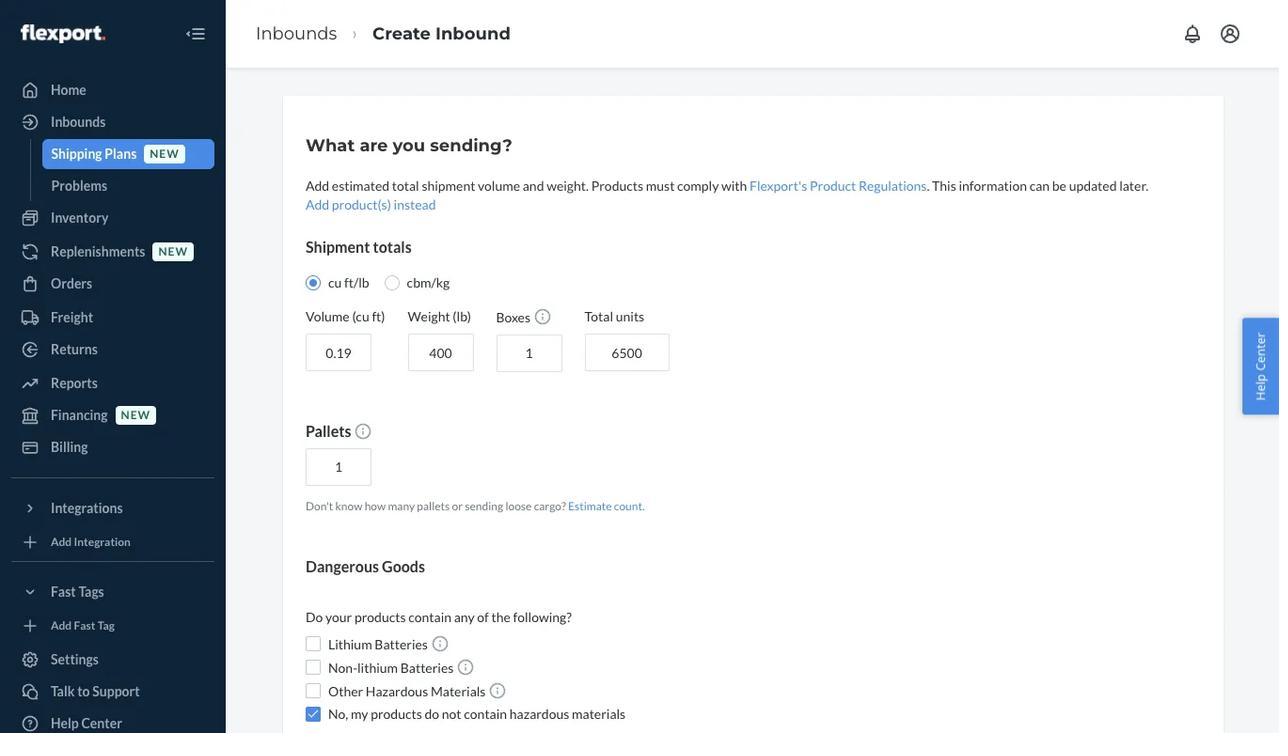 Task type: vqa. For each thing, say whether or not it's contained in the screenshot.
New Order
no



Task type: describe. For each thing, give the bounding box(es) containing it.
volume
[[478, 178, 520, 194]]

billing link
[[11, 433, 214, 463]]

create inbound link
[[373, 23, 511, 44]]

goods
[[382, 558, 425, 576]]

cbm/kg
[[407, 275, 450, 291]]

. inside add estimated total shipment volume and weight. products must comply with flexport's product regulations . this information can be updated later. add product(s) instead
[[927, 178, 930, 194]]

inbounds link inside "breadcrumbs" navigation
[[256, 23, 337, 44]]

add for add integration
[[51, 536, 72, 550]]

hazardous
[[510, 706, 569, 722]]

0 horizontal spatial inbounds link
[[11, 107, 214, 137]]

inventory link
[[11, 203, 214, 233]]

create
[[373, 23, 431, 44]]

new for financing
[[121, 409, 151, 423]]

dangerous
[[306, 558, 379, 576]]

0 vertical spatial contain
[[408, 609, 452, 625]]

sending?
[[430, 135, 512, 156]]

what are you sending?
[[306, 135, 512, 156]]

what
[[306, 135, 355, 156]]

loose
[[506, 499, 532, 513]]

weight
[[408, 309, 450, 325]]

add integration link
[[11, 531, 214, 554]]

(lb)
[[453, 309, 471, 325]]

pallets
[[417, 499, 450, 513]]

new for shipping plans
[[150, 147, 179, 161]]

0 horizontal spatial .
[[642, 499, 645, 513]]

how
[[365, 499, 386, 513]]

integrations button
[[11, 494, 214, 524]]

ft/lb
[[344, 275, 369, 291]]

shipment
[[306, 238, 370, 256]]

fast tags button
[[11, 578, 214, 608]]

plans
[[105, 146, 137, 162]]

don't
[[306, 499, 333, 513]]

0 text field for units
[[585, 334, 669, 372]]

add for add fast tag
[[51, 619, 72, 633]]

pallets
[[306, 422, 354, 440]]

of
[[477, 609, 489, 625]]

volume
[[306, 309, 350, 325]]

materials
[[572, 706, 626, 722]]

integrations
[[51, 500, 123, 516]]

estimate count button
[[568, 498, 642, 515]]

product
[[810, 178, 856, 194]]

problems
[[51, 178, 107, 194]]

home
[[51, 82, 86, 98]]

comply
[[677, 178, 719, 194]]

replenishments
[[51, 244, 145, 260]]

settings
[[51, 652, 99, 668]]

close navigation image
[[184, 23, 207, 45]]

you
[[393, 135, 425, 156]]

cu ft/lb
[[328, 275, 369, 291]]

add for add estimated total shipment volume and weight. products must comply with flexport's product regulations . this information can be updated later. add product(s) instead
[[306, 178, 329, 194]]

my
[[351, 706, 368, 722]]

add product(s) instead button
[[306, 196, 436, 214]]

0 vertical spatial batteries
[[375, 637, 428, 653]]

sending
[[465, 499, 503, 513]]

1 vertical spatial fast
[[74, 619, 95, 633]]

fast inside dropdown button
[[51, 584, 76, 600]]

hazardous
[[366, 684, 428, 700]]

billing
[[51, 439, 88, 455]]

inbound
[[436, 23, 511, 44]]

volume (cu ft)
[[306, 309, 385, 325]]

flexport logo image
[[21, 24, 105, 43]]

orders link
[[11, 269, 214, 299]]

breadcrumbs navigation
[[241, 6, 526, 61]]

are
[[360, 135, 388, 156]]

reports link
[[11, 369, 214, 399]]

instead
[[394, 197, 436, 213]]

talk
[[51, 684, 75, 700]]

many
[[388, 499, 415, 513]]

(cu
[[352, 309, 369, 325]]

lithium
[[357, 660, 398, 676]]

financing
[[51, 407, 108, 423]]

non-
[[328, 660, 357, 676]]

can
[[1030, 178, 1050, 194]]

estimated
[[332, 178, 390, 194]]

problems link
[[42, 171, 214, 201]]

products for contain
[[355, 609, 406, 625]]

materials
[[431, 684, 486, 700]]

1 vertical spatial contain
[[464, 706, 507, 722]]

updated
[[1069, 178, 1117, 194]]

0 text field for (lb)
[[408, 334, 474, 372]]



Task type: locate. For each thing, give the bounding box(es) containing it.
products
[[591, 178, 643, 194]]

not
[[442, 706, 461, 722]]

home link
[[11, 75, 214, 105]]

do
[[425, 706, 439, 722]]

0 horizontal spatial help
[[51, 716, 79, 732]]

0 vertical spatial products
[[355, 609, 406, 625]]

. left this
[[927, 178, 930, 194]]

1 horizontal spatial help
[[1252, 374, 1269, 401]]

and
[[523, 178, 544, 194]]

0 text field down weight (lb)
[[408, 334, 474, 372]]

None radio
[[306, 275, 321, 291]]

center inside help center link
[[81, 716, 122, 732]]

0 text field down units
[[585, 334, 669, 372]]

add inside add fast tag link
[[51, 619, 72, 633]]

fast left tags
[[51, 584, 76, 600]]

2 0 text field from the left
[[585, 334, 669, 372]]

new
[[150, 147, 179, 161], [158, 245, 188, 259], [121, 409, 151, 423]]

products down hazardous
[[371, 706, 422, 722]]

add estimated total shipment volume and weight. products must comply with flexport's product regulations . this information can be updated later. add product(s) instead
[[306, 178, 1149, 213]]

add up settings
[[51, 619, 72, 633]]

contain
[[408, 609, 452, 625], [464, 706, 507, 722]]

returns link
[[11, 335, 214, 365]]

ft)
[[372, 309, 385, 325]]

1 vertical spatial products
[[371, 706, 422, 722]]

1 vertical spatial help center
[[51, 716, 122, 732]]

following?
[[513, 609, 572, 625]]

products for do
[[371, 706, 422, 722]]

the
[[491, 609, 511, 625]]

1 horizontal spatial center
[[1252, 333, 1269, 371]]

0 vertical spatial .
[[927, 178, 930, 194]]

reports
[[51, 375, 98, 391]]

know
[[335, 499, 362, 513]]

returns
[[51, 341, 98, 357]]

or
[[452, 499, 463, 513]]

1 horizontal spatial contain
[[464, 706, 507, 722]]

1 vertical spatial batteries
[[400, 660, 454, 676]]

0 text field
[[306, 334, 372, 372], [306, 449, 372, 486]]

1 vertical spatial 0 text field
[[306, 449, 372, 486]]

0 vertical spatial inbounds link
[[256, 23, 337, 44]]

freight
[[51, 309, 93, 325]]

1 vertical spatial inbounds
[[51, 114, 106, 130]]

0 horizontal spatial help center
[[51, 716, 122, 732]]

0 vertical spatial help
[[1252, 374, 1269, 401]]

open account menu image
[[1219, 23, 1242, 45]]

information
[[959, 178, 1027, 194]]

1 vertical spatial .
[[642, 499, 645, 513]]

boxes
[[496, 309, 533, 325]]

. right estimate
[[642, 499, 645, 513]]

later.
[[1120, 178, 1149, 194]]

total units
[[585, 309, 645, 325]]

0 horizontal spatial inbounds
[[51, 114, 106, 130]]

open notifications image
[[1181, 23, 1204, 45]]

total
[[392, 178, 419, 194]]

batteries up other hazardous materials
[[400, 660, 454, 676]]

help center inside help center link
[[51, 716, 122, 732]]

0 horizontal spatial 0 text field
[[408, 334, 474, 372]]

1 horizontal spatial inbounds
[[256, 23, 337, 44]]

center inside help center button
[[1252, 333, 1269, 371]]

shipping plans
[[51, 146, 137, 162]]

inbounds link
[[256, 23, 337, 44], [11, 107, 214, 137]]

0 text field down pallets
[[306, 449, 372, 486]]

weight (lb)
[[408, 309, 471, 325]]

1 vertical spatial center
[[81, 716, 122, 732]]

add fast tag
[[51, 619, 115, 633]]

fast tags
[[51, 584, 104, 600]]

be
[[1052, 178, 1067, 194]]

add left product(s) at the top of the page
[[306, 197, 329, 213]]

fast left tag
[[74, 619, 95, 633]]

shipment
[[422, 178, 475, 194]]

products up lithium batteries
[[355, 609, 406, 625]]

cu
[[328, 275, 342, 291]]

cargo?
[[534, 499, 566, 513]]

lithium
[[328, 637, 372, 653]]

your
[[325, 609, 352, 625]]

support
[[92, 684, 140, 700]]

0 vertical spatial center
[[1252, 333, 1269, 371]]

tag
[[98, 619, 115, 633]]

flexport's product regulations button
[[750, 177, 927, 196]]

new up orders link
[[158, 245, 188, 259]]

0 text field down volume (cu ft)
[[306, 334, 372, 372]]

1 horizontal spatial inbounds link
[[256, 23, 337, 44]]

add left integration
[[51, 536, 72, 550]]

0 text field down boxes
[[496, 335, 562, 372]]

None radio
[[384, 275, 399, 291]]

totals
[[373, 238, 412, 256]]

add down what
[[306, 178, 329, 194]]

count
[[614, 499, 642, 513]]

with
[[722, 178, 747, 194]]

shipping
[[51, 146, 102, 162]]

None checkbox
[[306, 661, 321, 676], [306, 707, 321, 722], [306, 661, 321, 676], [306, 707, 321, 722]]

2 vertical spatial new
[[121, 409, 151, 423]]

0 text field
[[408, 334, 474, 372], [585, 334, 669, 372], [496, 335, 562, 372]]

total
[[585, 309, 613, 325]]

1 vertical spatial inbounds link
[[11, 107, 214, 137]]

add
[[306, 178, 329, 194], [306, 197, 329, 213], [51, 536, 72, 550], [51, 619, 72, 633]]

talk to support button
[[11, 677, 214, 707]]

flexport's
[[750, 178, 807, 194]]

help center link
[[11, 709, 214, 734]]

3 0 text field from the left
[[496, 335, 562, 372]]

must
[[646, 178, 675, 194]]

1 horizontal spatial help center
[[1252, 333, 1269, 401]]

fast
[[51, 584, 76, 600], [74, 619, 95, 633]]

tags
[[78, 584, 104, 600]]

None checkbox
[[306, 637, 321, 652], [306, 684, 321, 699], [306, 637, 321, 652], [306, 684, 321, 699]]

0 vertical spatial fast
[[51, 584, 76, 600]]

no, my products do not contain hazardous materials
[[328, 706, 626, 722]]

add fast tag link
[[11, 615, 214, 638]]

integration
[[74, 536, 131, 550]]

add integration
[[51, 536, 131, 550]]

0 horizontal spatial contain
[[408, 609, 452, 625]]

any
[[454, 609, 475, 625]]

products
[[355, 609, 406, 625], [371, 706, 422, 722]]

this
[[932, 178, 956, 194]]

inbounds inside "breadcrumbs" navigation
[[256, 23, 337, 44]]

0 vertical spatial inbounds
[[256, 23, 337, 44]]

new right plans
[[150, 147, 179, 161]]

0 text field for volume (cu ft)
[[306, 334, 372, 372]]

1 horizontal spatial .
[[927, 178, 930, 194]]

help inside button
[[1252, 374, 1269, 401]]

orders
[[51, 276, 92, 292]]

1 horizontal spatial 0 text field
[[496, 335, 562, 372]]

0 text field for pallets
[[306, 449, 372, 486]]

do your products contain any of the following?
[[306, 609, 572, 625]]

freight link
[[11, 303, 214, 333]]

2 0 text field from the top
[[306, 449, 372, 486]]

1 0 text field from the left
[[408, 334, 474, 372]]

batteries up non-lithium batteries
[[375, 637, 428, 653]]

weight.
[[547, 178, 589, 194]]

create inbound
[[373, 23, 511, 44]]

no,
[[328, 706, 348, 722]]

help center inside help center button
[[1252, 333, 1269, 401]]

1 0 text field from the top
[[306, 334, 372, 372]]

regulations
[[859, 178, 927, 194]]

0 vertical spatial help center
[[1252, 333, 1269, 401]]

0 vertical spatial 0 text field
[[306, 334, 372, 372]]

other hazardous materials
[[328, 684, 488, 700]]

1 vertical spatial help
[[51, 716, 79, 732]]

2 horizontal spatial 0 text field
[[585, 334, 669, 372]]

1 vertical spatial new
[[158, 245, 188, 259]]

do
[[306, 609, 323, 625]]

talk to support
[[51, 684, 140, 700]]

0 horizontal spatial center
[[81, 716, 122, 732]]

new down reports link
[[121, 409, 151, 423]]

product(s)
[[332, 197, 391, 213]]

0 vertical spatial new
[[150, 147, 179, 161]]

contain right not
[[464, 706, 507, 722]]

to
[[77, 684, 90, 700]]

contain left any
[[408, 609, 452, 625]]

dangerous goods
[[306, 558, 425, 576]]

new for replenishments
[[158, 245, 188, 259]]

add inside 'add integration' 'link'
[[51, 536, 72, 550]]

non-lithium batteries
[[328, 660, 456, 676]]

help center button
[[1243, 319, 1279, 415]]

don't know how many pallets or sending loose cargo? estimate count .
[[306, 499, 645, 513]]

shipment totals
[[306, 238, 412, 256]]

estimate
[[568, 499, 612, 513]]



